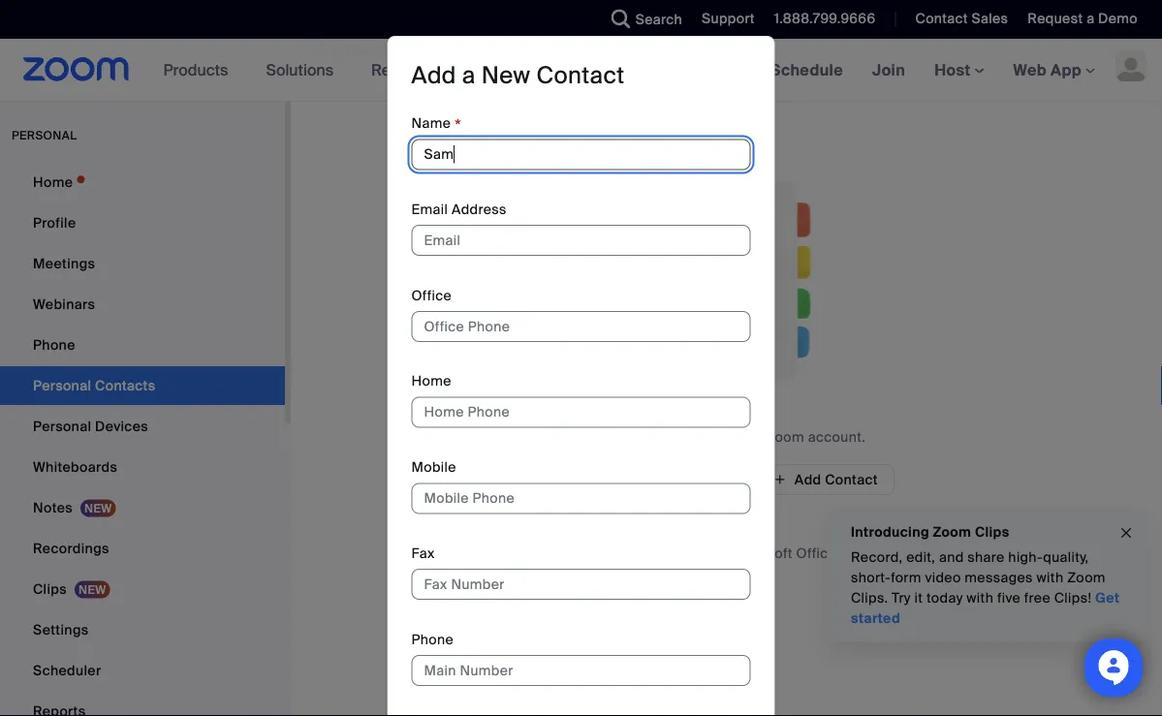 Task type: locate. For each thing, give the bounding box(es) containing it.
2 vertical spatial zoom
[[1068, 569, 1106, 587]]

home
[[33, 173, 73, 191], [412, 373, 452, 391]]

Home text field
[[412, 397, 751, 428]]

no
[[588, 428, 607, 446]]

meetings link
[[0, 244, 285, 283]]

join link
[[858, 39, 921, 101]]

*
[[455, 115, 462, 137]]

contact inside add a new contact dialog
[[537, 61, 625, 91]]

contact right the plans
[[537, 61, 625, 91]]

office down email
[[412, 287, 452, 304]]

close image
[[1119, 523, 1135, 545]]

First and Last Name text field
[[412, 139, 751, 170]]

home link
[[0, 163, 285, 202]]

phone down webinars
[[33, 336, 75, 354]]

0 horizontal spatial home
[[33, 173, 73, 191]]

clips up settings on the bottom
[[33, 580, 67, 598]]

1 vertical spatial clips
[[33, 580, 67, 598]]

1 vertical spatial your
[[908, 545, 936, 563]]

zoom up edit, on the bottom right of page
[[934, 523, 972, 541]]

add
[[412, 61, 457, 91], [795, 471, 822, 489]]

schedule
[[771, 60, 844, 80]]

home inside personal menu menu
[[33, 173, 73, 191]]

microsoft up fax text field
[[563, 545, 626, 563]]

add right add icon
[[795, 471, 822, 489]]

add inside dialog
[[412, 61, 457, 91]]

with
[[1037, 569, 1064, 587], [967, 590, 994, 608]]

0 horizontal spatial clips
[[33, 580, 67, 598]]

0 horizontal spatial office
[[412, 287, 452, 304]]

1 vertical spatial office
[[797, 545, 837, 563]]

contact inside contact sales link
[[916, 10, 969, 28]]

contact
[[916, 10, 969, 28], [537, 61, 625, 91], [825, 471, 878, 489]]

and
[[702, 545, 727, 563], [940, 549, 965, 567]]

0 vertical spatial clips
[[976, 523, 1010, 541]]

add a new contact dialog
[[387, 36, 775, 717]]

1 microsoft from the left
[[563, 545, 626, 563]]

a left new
[[462, 61, 476, 91]]

contacts up video
[[940, 545, 998, 563]]

0 horizontal spatial contact
[[537, 61, 625, 91]]

from
[[643, 471, 674, 489]]

1 vertical spatial personal
[[33, 418, 91, 435]]

try
[[892, 590, 911, 608]]

personal contacts
[[314, 34, 524, 64]]

your right to
[[735, 428, 763, 446]]

zoom inside record, edit, and share high-quality, short-form video messages with zoom clips. try it today with five free clips!
[[1068, 569, 1106, 587]]

schedule link
[[756, 39, 858, 101]]

with up free
[[1037, 569, 1064, 587]]

contacts
[[610, 428, 668, 446], [940, 545, 998, 563]]

0 vertical spatial office
[[412, 287, 452, 304]]

recordings
[[33, 540, 109, 558]]

account.
[[809, 428, 866, 446]]

office
[[412, 287, 452, 304], [797, 545, 837, 563]]

1 horizontal spatial office
[[797, 545, 837, 563]]

clips
[[976, 523, 1010, 541], [33, 580, 67, 598]]

devices
[[95, 418, 148, 435]]

1 vertical spatial zoom
[[934, 523, 972, 541]]

1 horizontal spatial with
[[1037, 569, 1064, 587]]

add inside button
[[795, 471, 822, 489]]

no contacts added to your zoom account.
[[588, 428, 866, 446]]

Phone text field
[[412, 655, 751, 687]]

zoom up add icon
[[767, 428, 805, 446]]

your down introducing zoom clips
[[908, 545, 936, 563]]

0 vertical spatial your
[[735, 428, 763, 446]]

add image
[[574, 470, 588, 490]]

0 vertical spatial personal
[[314, 34, 414, 64]]

1 vertical spatial contact
[[537, 61, 625, 91]]

0 vertical spatial a
[[1087, 10, 1095, 28]]

clips up the 'share'
[[976, 523, 1010, 541]]

personal inside menu
[[33, 418, 91, 435]]

and right exchange,
[[702, 545, 727, 563]]

0 horizontal spatial personal
[[33, 418, 91, 435]]

join
[[873, 60, 906, 80]]

sync
[[874, 545, 904, 563]]

plans & pricing link
[[486, 60, 600, 81], [486, 60, 600, 81]]

office inside add a new contact dialog
[[412, 287, 452, 304]]

1 horizontal spatial home
[[412, 373, 452, 391]]

address
[[452, 200, 507, 218]]

video
[[926, 569, 962, 587]]

form
[[891, 569, 922, 587]]

profile link
[[0, 204, 285, 242]]

1 vertical spatial with
[[967, 590, 994, 608]]

phone inside add a new contact dialog
[[412, 631, 454, 649]]

zoom up clips!
[[1068, 569, 1106, 587]]

.
[[1031, 545, 1035, 563]]

microsoft
[[563, 545, 626, 563], [730, 545, 793, 563]]

scheduler
[[33, 662, 101, 680]]

0 vertical spatial contacts
[[610, 428, 668, 446]]

a left the demo
[[1087, 10, 1095, 28]]

and up video
[[940, 549, 965, 567]]

1 vertical spatial a
[[462, 61, 476, 91]]

request a demo link
[[1014, 0, 1163, 39], [1028, 10, 1139, 28]]

personal devices link
[[0, 407, 285, 446]]

your
[[735, 428, 763, 446], [908, 545, 936, 563]]

a for request
[[1087, 10, 1095, 28]]

get
[[1096, 590, 1120, 608]]

1 horizontal spatial your
[[908, 545, 936, 563]]

help link
[[1108, 34, 1140, 65]]

microsoft down add icon
[[730, 545, 793, 563]]

2 horizontal spatial contact
[[916, 10, 969, 28]]

pricing
[[547, 60, 600, 81]]

help
[[1108, 40, 1140, 58]]

&
[[532, 60, 543, 81]]

1 vertical spatial phone
[[412, 631, 454, 649]]

add contact button
[[757, 465, 895, 496]]

office left 365,
[[797, 545, 837, 563]]

0 vertical spatial with
[[1037, 569, 1064, 587]]

contact left sales
[[916, 10, 969, 28]]

0 horizontal spatial your
[[735, 428, 763, 446]]

add up name
[[412, 61, 457, 91]]

1 horizontal spatial contact
[[825, 471, 878, 489]]

0 horizontal spatial microsoft
[[563, 545, 626, 563]]

1.888.799.9666
[[775, 10, 876, 28]]

contact down account.
[[825, 471, 878, 489]]

0 horizontal spatial contacts
[[610, 428, 668, 446]]

0 horizontal spatial phone
[[33, 336, 75, 354]]

a inside dialog
[[462, 61, 476, 91]]

home up mobile
[[412, 373, 452, 391]]

1.888.799.9666 button
[[760, 0, 881, 39], [775, 10, 876, 28]]

add image
[[774, 471, 787, 489]]

sales
[[972, 10, 1009, 28]]

home up profile
[[33, 173, 73, 191]]

2 horizontal spatial zoom
[[1068, 569, 1106, 587]]

1 horizontal spatial phone
[[412, 631, 454, 649]]

1 vertical spatial home
[[412, 373, 452, 391]]

1 horizontal spatial microsoft
[[730, 545, 793, 563]]

1 vertical spatial contacts
[[940, 545, 998, 563]]

zoom
[[767, 428, 805, 446], [934, 523, 972, 541], [1068, 569, 1106, 587]]

scheduler link
[[0, 652, 285, 691]]

1.888.799.9666 button up schedule link
[[775, 10, 876, 28]]

2 vertical spatial contact
[[825, 471, 878, 489]]

with down messages
[[967, 590, 994, 608]]

1 horizontal spatial add
[[795, 471, 822, 489]]

0 horizontal spatial add
[[412, 61, 457, 91]]

high-
[[1009, 549, 1044, 567]]

csv
[[678, 471, 706, 489]]

1 vertical spatial add
[[795, 471, 822, 489]]

import from csv file button
[[559, 465, 749, 496]]

personal menu menu
[[0, 163, 285, 717]]

record, edit, and share high-quality, short-form video messages with zoom clips. try it today with five free clips!
[[852, 549, 1106, 608]]

whiteboards link
[[0, 448, 285, 487]]

0 vertical spatial phone
[[33, 336, 75, 354]]

clips link
[[0, 570, 285, 609]]

0 horizontal spatial zoom
[[767, 428, 805, 446]]

0 vertical spatial add
[[412, 61, 457, 91]]

1 horizontal spatial contacts
[[940, 545, 998, 563]]

1 horizontal spatial zoom
[[934, 523, 972, 541]]

banner
[[0, 39, 1163, 102]]

introducing zoom clips
[[852, 523, 1010, 541]]

0 horizontal spatial a
[[462, 61, 476, 91]]

0 vertical spatial contact
[[916, 10, 969, 28]]

phone down for
[[412, 631, 454, 649]]

1 horizontal spatial personal
[[314, 34, 414, 64]]

1 horizontal spatial a
[[1087, 10, 1095, 28]]

1 horizontal spatial and
[[940, 549, 965, 567]]

free
[[1025, 590, 1051, 608]]

a
[[1087, 10, 1095, 28], [462, 61, 476, 91]]

home inside add a new contact dialog
[[412, 373, 452, 391]]

here
[[1001, 545, 1031, 563]]

plans & pricing
[[486, 60, 600, 81]]

contacts right no
[[610, 428, 668, 446]]

for google calendar, microsoft exchange, and microsoft office 365, sync your contacts here .
[[419, 545, 1035, 563]]

0 vertical spatial home
[[33, 173, 73, 191]]

personal
[[314, 34, 414, 64], [33, 418, 91, 435]]



Task type: describe. For each thing, give the bounding box(es) containing it.
webinars
[[33, 295, 95, 313]]

webinars link
[[0, 285, 285, 324]]

email
[[412, 200, 448, 218]]

notes link
[[0, 489, 285, 528]]

0 vertical spatial zoom
[[767, 428, 805, 446]]

email address
[[412, 200, 507, 218]]

introducing
[[852, 523, 930, 541]]

demo
[[1099, 10, 1139, 28]]

it
[[915, 590, 923, 608]]

and inside record, edit, and share high-quality, short-form video messages with zoom clips. try it today with five free clips!
[[940, 549, 965, 567]]

zoom logo image
[[23, 57, 130, 81]]

Mobile text field
[[412, 483, 751, 514]]

add a new contact
[[412, 61, 625, 91]]

get started
[[852, 590, 1120, 628]]

contacts
[[420, 34, 524, 64]]

for
[[419, 545, 441, 563]]

contact sales
[[916, 10, 1009, 28]]

name *
[[412, 114, 462, 137]]

get started link
[[852, 590, 1120, 628]]

banner containing schedule
[[0, 39, 1163, 102]]

Office Phone text field
[[412, 311, 751, 342]]

clips.
[[852, 590, 889, 608]]

exchange,
[[629, 545, 698, 563]]

added
[[672, 428, 714, 446]]

0 horizontal spatial and
[[702, 545, 727, 563]]

quality,
[[1044, 549, 1089, 567]]

share
[[968, 549, 1005, 567]]

0 horizontal spatial with
[[967, 590, 994, 608]]

contact inside add contact button
[[825, 471, 878, 489]]

plans
[[486, 60, 528, 81]]

messages
[[965, 569, 1034, 587]]

a for add
[[462, 61, 476, 91]]

2 microsoft from the left
[[730, 545, 793, 563]]

google
[[444, 545, 493, 563]]

fax
[[412, 545, 435, 563]]

support
[[702, 10, 755, 28]]

new
[[482, 61, 531, 91]]

Email Address text field
[[412, 225, 751, 256]]

settings link
[[0, 611, 285, 650]]

clips inside personal menu menu
[[33, 580, 67, 598]]

short-
[[852, 569, 891, 587]]

personal for personal devices
[[33, 418, 91, 435]]

contact sales link up 'join'
[[901, 0, 1014, 39]]

mobile
[[412, 459, 457, 477]]

phone link
[[0, 326, 285, 365]]

request a demo
[[1028, 10, 1139, 28]]

personal devices
[[33, 418, 148, 435]]

profile
[[33, 214, 76, 232]]

phone inside personal menu menu
[[33, 336, 75, 354]]

settings
[[33, 621, 89, 639]]

1 horizontal spatial clips
[[976, 523, 1010, 541]]

meetings navigation
[[756, 39, 1163, 102]]

personal for personal contacts
[[314, 34, 414, 64]]

Fax text field
[[412, 569, 751, 600]]

whiteboards
[[33, 458, 118, 476]]

to
[[718, 428, 731, 446]]

contact sales link up the meetings navigation
[[916, 10, 1009, 28]]

calendar,
[[496, 545, 559, 563]]

recordings link
[[0, 530, 285, 568]]

personal
[[12, 128, 77, 143]]

record,
[[852, 549, 903, 567]]

add contact
[[795, 471, 878, 489]]

365,
[[841, 545, 870, 563]]

edit,
[[907, 549, 936, 567]]

here link
[[1001, 545, 1031, 563]]

import from csv file
[[596, 471, 734, 489]]

add for add a new contact
[[412, 61, 457, 91]]

clips!
[[1055, 590, 1092, 608]]

five
[[998, 590, 1021, 608]]

add for add contact
[[795, 471, 822, 489]]

started
[[852, 610, 901, 628]]

import
[[596, 471, 640, 489]]

file
[[710, 471, 734, 489]]

name
[[412, 114, 451, 132]]

notes
[[33, 499, 73, 517]]

today
[[927, 590, 964, 608]]

1.888.799.9666 button up schedule
[[760, 0, 881, 39]]

meetings
[[33, 255, 95, 273]]

request
[[1028, 10, 1084, 28]]

product information navigation
[[149, 39, 615, 102]]



Task type: vqa. For each thing, say whether or not it's contained in the screenshot.
the left meeting
no



